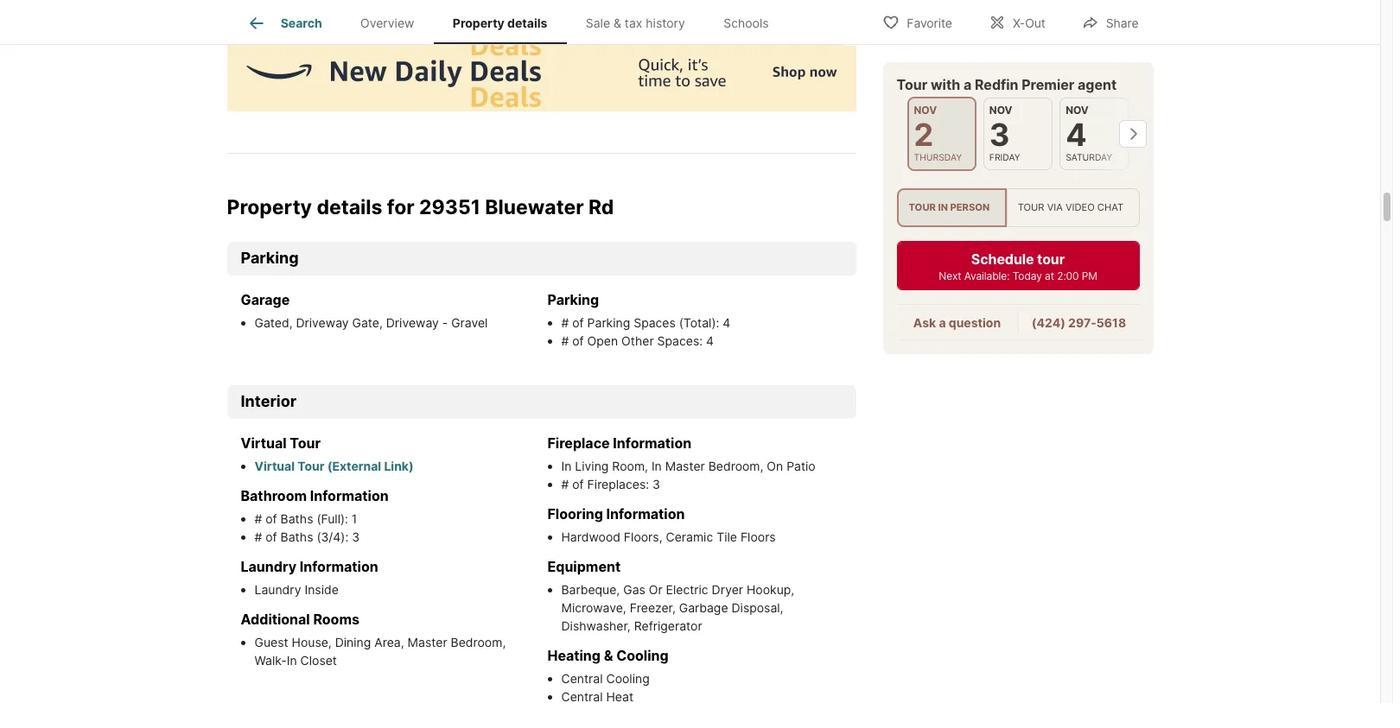 Task type: vqa. For each thing, say whether or not it's contained in the screenshot.
Swimming Pool
no



Task type: locate. For each thing, give the bounding box(es) containing it.
information inside laundry information laundry inside
[[300, 558, 378, 576]]

virtual tour (external link) link
[[255, 459, 414, 474]]

cooling down refrigerator
[[616, 647, 669, 665]]

1 horizontal spatial property
[[453, 16, 505, 30]]

1 horizontal spatial details
[[507, 16, 547, 30]]

3
[[990, 116, 1010, 154], [653, 477, 660, 492], [352, 530, 360, 544]]

0 horizontal spatial details
[[317, 195, 382, 219]]

fireplaces:
[[587, 477, 649, 492]]

laundry
[[241, 558, 297, 576], [255, 582, 301, 597]]

-
[[442, 315, 448, 330]]

tax
[[625, 16, 643, 30]]

1 nov from the left
[[914, 104, 937, 117]]

virtual tour virtual tour (external link)
[[241, 435, 414, 474]]

x-out
[[1013, 15, 1046, 30]]

dining
[[335, 635, 371, 650]]

information up room,
[[613, 435, 692, 452]]

(424)
[[1032, 316, 1066, 330]]

details
[[507, 16, 547, 30], [317, 195, 382, 219]]

nov down agent
[[1066, 104, 1089, 117]]

1 vertical spatial property
[[227, 195, 312, 219]]

tour via video chat
[[1018, 202, 1124, 214]]

nov
[[914, 104, 937, 117], [990, 104, 1013, 117], [1066, 104, 1089, 117]]

search
[[281, 16, 322, 30]]

0 vertical spatial virtual
[[241, 435, 287, 452]]

interior
[[241, 393, 297, 411]]

parking
[[241, 249, 299, 267], [548, 291, 599, 309], [587, 315, 630, 330]]

& for cooling
[[604, 647, 613, 665]]

2 nov from the left
[[990, 104, 1013, 117]]

& inside tab
[[614, 16, 621, 30]]

nov down with
[[914, 104, 937, 117]]

virtual
[[241, 435, 287, 452], [255, 459, 295, 474]]

master inside additional rooms guest house, dining area, master bedroom, walk-in closet
[[408, 635, 447, 650]]

pm
[[1082, 270, 1098, 283]]

gas
[[623, 582, 646, 597]]

2 horizontal spatial nov
[[1066, 104, 1089, 117]]

information inside fireplace information in living room, in master bedroom, on patio # of fireplaces: 3
[[613, 435, 692, 452]]

driveway left -
[[386, 315, 439, 330]]

information up floors,
[[606, 506, 685, 523]]

2 baths from the top
[[281, 530, 313, 544]]

1 horizontal spatial nov
[[990, 104, 1013, 117]]

ask a question link
[[913, 316, 1001, 330]]

in left closet
[[287, 653, 297, 668]]

via
[[1047, 202, 1063, 214]]

garage gated, driveway gate, driveway - gravel
[[241, 291, 488, 330]]

microwave,
[[561, 601, 626, 615]]

4 right (total):
[[723, 315, 731, 330]]

search link
[[246, 13, 322, 34]]

virtual down interior
[[241, 435, 287, 452]]

information up 1
[[310, 487, 389, 505]]

history
[[646, 16, 685, 30]]

1 horizontal spatial driveway
[[386, 315, 439, 330]]

bathroom
[[241, 487, 307, 505]]

& inside the heating & cooling central cooling
[[604, 647, 613, 665]]

4 down agent
[[1066, 116, 1087, 154]]

share button
[[1067, 4, 1153, 39]]

None button
[[907, 97, 977, 171], [983, 98, 1053, 171], [1060, 98, 1129, 171], [907, 97, 977, 171], [983, 98, 1053, 171], [1060, 98, 1129, 171]]

garage
[[241, 291, 290, 309]]

driveway
[[296, 315, 349, 330], [386, 315, 439, 330]]

1 vertical spatial a
[[939, 316, 946, 330]]

chat
[[1098, 202, 1124, 214]]

3 inside fireplace information in living room, in master bedroom, on patio # of fireplaces: 3
[[653, 477, 660, 492]]

0 horizontal spatial 4
[[706, 334, 714, 348]]

tour left the via
[[1018, 202, 1045, 214]]

x-
[[1013, 15, 1025, 30]]

bedroom, for information
[[709, 459, 764, 474]]

& down dishwasher, on the left bottom of page
[[604, 647, 613, 665]]

1 vertical spatial 4
[[723, 315, 731, 330]]

property inside tab
[[453, 16, 505, 30]]

friday
[[990, 152, 1020, 163]]

garbage
[[679, 601, 728, 615]]

1 horizontal spatial bedroom,
[[709, 459, 764, 474]]

3 down redfin
[[990, 116, 1010, 154]]

tour left (external
[[298, 459, 325, 474]]

saturday
[[1066, 152, 1113, 163]]

baths left (3/4):
[[281, 530, 313, 544]]

1 vertical spatial baths
[[281, 530, 313, 544]]

1 horizontal spatial 3
[[653, 477, 660, 492]]

cooling
[[616, 647, 669, 665], [606, 672, 650, 686]]

0 horizontal spatial in
[[287, 653, 297, 668]]

1 vertical spatial details
[[317, 195, 382, 219]]

nov inside nov 4 saturday
[[1066, 104, 1089, 117]]

1 vertical spatial laundry
[[255, 582, 301, 597]]

1 vertical spatial parking
[[548, 291, 599, 309]]

favorite button
[[868, 4, 967, 39]]

details for property details for 29351 bluewater rd
[[317, 195, 382, 219]]

0 vertical spatial master
[[665, 459, 705, 474]]

out
[[1025, 15, 1046, 30]]

1 vertical spatial &
[[604, 647, 613, 665]]

0 horizontal spatial 3
[[352, 530, 360, 544]]

nov inside nov 2 thursday
[[914, 104, 937, 117]]

heating
[[548, 647, 601, 665]]

3 right the fireplaces:
[[653, 477, 660, 492]]

2 vertical spatial 3
[[352, 530, 360, 544]]

a right ask
[[939, 316, 946, 330]]

bedroom, inside fireplace information in living room, in master bedroom, on patio # of fireplaces: 3
[[709, 459, 764, 474]]

schools
[[724, 16, 769, 30]]

0 vertical spatial property
[[453, 16, 505, 30]]

2 horizontal spatial 3
[[990, 116, 1010, 154]]

1 vertical spatial cooling
[[606, 672, 650, 686]]

information up inside
[[300, 558, 378, 576]]

0 horizontal spatial property
[[227, 195, 312, 219]]

ask a question
[[913, 316, 1001, 330]]

2 horizontal spatial 4
[[1066, 116, 1087, 154]]

ad region
[[227, 33, 856, 111]]

3 inside nov 3 friday
[[990, 116, 1010, 154]]

master right room,
[[665, 459, 705, 474]]

&
[[614, 16, 621, 30], [604, 647, 613, 665]]

baths down the bathroom
[[281, 512, 313, 526]]

nov inside nov 3 friday
[[990, 104, 1013, 117]]

nov down redfin
[[990, 104, 1013, 117]]

sale
[[586, 16, 610, 30]]

1 vertical spatial 3
[[653, 477, 660, 492]]

bedroom, for rooms
[[451, 635, 506, 650]]

barbeque,
[[561, 582, 620, 597]]

2 vertical spatial 4
[[706, 334, 714, 348]]

sale & tax history tab
[[567, 3, 704, 44]]

person
[[950, 202, 990, 214]]

gravel
[[451, 315, 488, 330]]

nov for 4
[[1066, 104, 1089, 117]]

cooling right central
[[606, 672, 650, 686]]

tour for tour with a redfin premier agent
[[897, 76, 928, 93]]

master inside fireplace information in living room, in master bedroom, on patio # of fireplaces: 3
[[665, 459, 705, 474]]

sale & tax history
[[586, 16, 685, 30]]

information for laundry
[[300, 558, 378, 576]]

1 horizontal spatial a
[[964, 76, 972, 93]]

premier
[[1022, 76, 1075, 93]]

dishwasher,
[[561, 619, 631, 633]]

0 horizontal spatial a
[[939, 316, 946, 330]]

0 vertical spatial 3
[[990, 116, 1010, 154]]

other
[[622, 334, 654, 348]]

a
[[964, 76, 972, 93], [939, 316, 946, 330]]

tab list
[[227, 0, 802, 44]]

2 vertical spatial parking
[[587, 315, 630, 330]]

3 down 1
[[352, 530, 360, 544]]

1 horizontal spatial master
[[665, 459, 705, 474]]

1 baths from the top
[[281, 512, 313, 526]]

1 horizontal spatial 4
[[723, 315, 731, 330]]

property for property details
[[453, 16, 505, 30]]

gate,
[[352, 315, 383, 330]]

driveway left the gate, on the left top of the page
[[296, 315, 349, 330]]

in right room,
[[652, 459, 662, 474]]

3 nov from the left
[[1066, 104, 1089, 117]]

information for fireplace
[[613, 435, 692, 452]]

rooms
[[313, 611, 360, 628]]

bedroom, inside additional rooms guest house, dining area, master bedroom, walk-in closet
[[451, 635, 506, 650]]

for
[[387, 195, 415, 219]]

overview
[[360, 16, 414, 30]]

(424) 297-5618 link
[[1032, 316, 1126, 330]]

0 horizontal spatial nov
[[914, 104, 937, 117]]

0 horizontal spatial driveway
[[296, 315, 349, 330]]

master
[[665, 459, 705, 474], [408, 635, 447, 650]]

0 horizontal spatial bedroom,
[[451, 635, 506, 650]]

0 vertical spatial bedroom,
[[709, 459, 764, 474]]

tour left in
[[909, 202, 936, 214]]

details up ad region
[[507, 16, 547, 30]]

0 horizontal spatial master
[[408, 635, 447, 650]]

in
[[938, 202, 948, 214]]

details left for
[[317, 195, 382, 219]]

in left living on the bottom left
[[561, 459, 572, 474]]

list box
[[897, 189, 1140, 227]]

virtual up the bathroom
[[255, 459, 295, 474]]

information for bathroom
[[310, 487, 389, 505]]

nov for 2
[[914, 104, 937, 117]]

overview tab
[[341, 3, 434, 44]]

& left tax
[[614, 16, 621, 30]]

central
[[561, 672, 603, 686]]

1 vertical spatial bedroom,
[[451, 635, 506, 650]]

1 horizontal spatial in
[[561, 459, 572, 474]]

next image
[[1119, 120, 1147, 148]]

walk-
[[255, 653, 287, 668]]

ceramic
[[666, 530, 713, 544]]

1 vertical spatial master
[[408, 635, 447, 650]]

rd
[[589, 195, 614, 219]]

share
[[1106, 15, 1139, 30]]

0 vertical spatial details
[[507, 16, 547, 30]]

0 vertical spatial 4
[[1066, 116, 1087, 154]]

details inside tab
[[507, 16, 547, 30]]

information inside bathroom information # of baths (full): 1 # of baths (3/4): 3
[[310, 487, 389, 505]]

master right area,
[[408, 635, 447, 650]]

1 vertical spatial virtual
[[255, 459, 295, 474]]

0 vertical spatial &
[[614, 16, 621, 30]]

0 vertical spatial baths
[[281, 512, 313, 526]]

4 down (total):
[[706, 334, 714, 348]]

tour left with
[[897, 76, 928, 93]]

information inside flooring information hardwood floors, ceramic tile floors
[[606, 506, 685, 523]]

x-out button
[[974, 4, 1060, 39]]

a right with
[[964, 76, 972, 93]]

0 vertical spatial parking
[[241, 249, 299, 267]]



Task type: describe. For each thing, give the bounding box(es) containing it.
heating & cooling central cooling
[[548, 647, 669, 686]]

of inside fireplace information in living room, in master bedroom, on patio # of fireplaces: 3
[[572, 477, 584, 492]]

nov for 3
[[990, 104, 1013, 117]]

house,
[[292, 635, 332, 650]]

dryer
[[712, 582, 743, 597]]

tour in person
[[909, 202, 990, 214]]

(3/4):
[[317, 530, 349, 544]]

schedule tour next available: today at 2:00 pm
[[939, 251, 1098, 283]]

tour
[[1037, 251, 1065, 268]]

fireplace
[[548, 435, 610, 452]]

tour up virtual tour (external link) link on the left of the page
[[290, 435, 321, 452]]

freezer,
[[630, 601, 676, 615]]

electric
[[666, 582, 708, 597]]

tab list containing search
[[227, 0, 802, 44]]

flooring information hardwood floors, ceramic tile floors
[[548, 506, 776, 544]]

0 vertical spatial a
[[964, 76, 972, 93]]

open
[[587, 334, 618, 348]]

tour for tour in person
[[909, 202, 936, 214]]

list box containing tour in person
[[897, 189, 1140, 227]]

property for property details for 29351 bluewater rd
[[227, 195, 312, 219]]

property details
[[453, 16, 547, 30]]

details for property details
[[507, 16, 547, 30]]

bathroom information # of baths (full): 1 # of baths (3/4): 3
[[241, 487, 389, 544]]

living
[[575, 459, 609, 474]]

hardwood
[[561, 530, 621, 544]]

& for tax
[[614, 16, 621, 30]]

5618
[[1097, 316, 1126, 330]]

(total):
[[679, 315, 719, 330]]

nov 4 saturday
[[1066, 104, 1113, 163]]

1 driveway from the left
[[296, 315, 349, 330]]

2 driveway from the left
[[386, 315, 439, 330]]

bluewater
[[485, 195, 584, 219]]

4 inside nov 4 saturday
[[1066, 116, 1087, 154]]

favorite
[[907, 15, 952, 30]]

schedule
[[971, 251, 1034, 268]]

ask
[[913, 316, 936, 330]]

schools tab
[[704, 3, 788, 44]]

equipment barbeque, gas or electric dryer hookup, microwave, freezer, garbage disposal, dishwasher, refrigerator
[[548, 558, 795, 633]]

area,
[[374, 635, 404, 650]]

29351
[[419, 195, 481, 219]]

tour for tour via video chat
[[1018, 202, 1045, 214]]

property details for 29351 bluewater rd
[[227, 195, 614, 219]]

297-
[[1068, 316, 1097, 330]]

tour with a redfin premier agent
[[897, 76, 1117, 93]]

patio
[[787, 459, 816, 474]]

redfin
[[975, 76, 1019, 93]]

parking for parking
[[241, 249, 299, 267]]

available:
[[964, 270, 1010, 283]]

floors
[[741, 530, 776, 544]]

floors,
[[624, 530, 663, 544]]

2
[[914, 116, 934, 154]]

equipment
[[548, 558, 621, 576]]

# inside fireplace information in living room, in master bedroom, on patio # of fireplaces: 3
[[561, 477, 569, 492]]

guest
[[255, 635, 288, 650]]

3 inside bathroom information # of baths (full): 1 # of baths (3/4): 3
[[352, 530, 360, 544]]

2 horizontal spatial in
[[652, 459, 662, 474]]

parking for parking # of parking spaces (total): 4 # of open other spaces: 4
[[548, 291, 599, 309]]

thursday
[[914, 152, 962, 163]]

flooring
[[548, 506, 603, 523]]

(external
[[327, 459, 381, 474]]

information for flooring
[[606, 506, 685, 523]]

property details tab
[[434, 3, 567, 44]]

disposal,
[[732, 601, 784, 615]]

closet
[[300, 653, 337, 668]]

parking # of parking spaces (total): 4 # of open other spaces: 4
[[548, 291, 731, 348]]

0 vertical spatial cooling
[[616, 647, 669, 665]]

inside
[[305, 582, 339, 597]]

additional rooms guest house, dining area, master bedroom, walk-in closet
[[241, 611, 506, 668]]

master for information
[[665, 459, 705, 474]]

hookup,
[[747, 582, 795, 597]]

next
[[939, 270, 962, 283]]

advertisement
[[227, 15, 299, 28]]

nov 2 thursday
[[914, 104, 962, 163]]

gated,
[[255, 315, 293, 330]]

at
[[1045, 270, 1054, 283]]

tile
[[717, 530, 737, 544]]

(424) 297-5618
[[1032, 316, 1126, 330]]

additional
[[241, 611, 310, 628]]

room,
[[612, 459, 648, 474]]

link)
[[384, 459, 414, 474]]

1
[[352, 512, 357, 526]]

refrigerator
[[634, 619, 702, 633]]

laundry information laundry inside
[[241, 558, 378, 597]]

in inside additional rooms guest house, dining area, master bedroom, walk-in closet
[[287, 653, 297, 668]]

nov 3 friday
[[990, 104, 1020, 163]]

0 vertical spatial laundry
[[241, 558, 297, 576]]

master for rooms
[[408, 635, 447, 650]]

spaces
[[634, 315, 676, 330]]

agent
[[1078, 76, 1117, 93]]

on
[[767, 459, 783, 474]]

or
[[649, 582, 663, 597]]



